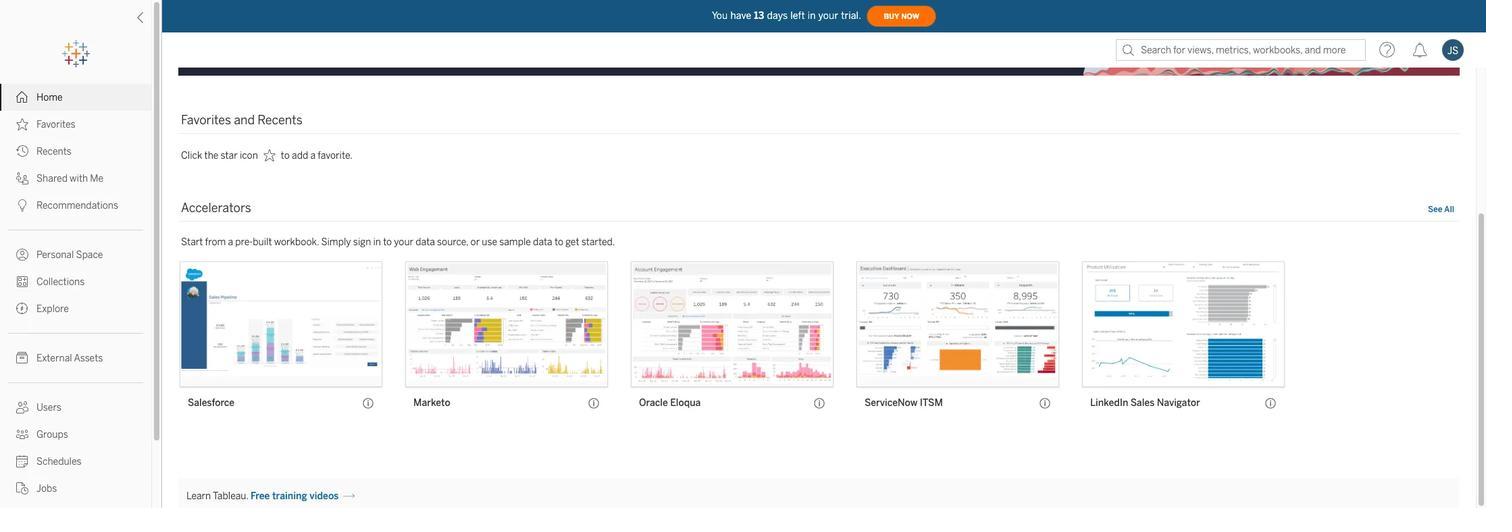 Task type: describe. For each thing, give the bounding box(es) containing it.
itsm
[[920, 398, 943, 409]]

schedules
[[36, 456, 81, 468]]

and
[[234, 113, 255, 128]]

personal
[[36, 249, 74, 261]]

the
[[204, 150, 219, 161]]

marketo
[[414, 398, 451, 409]]

from
[[205, 237, 226, 248]]

1 horizontal spatial in
[[808, 10, 816, 21]]

groups
[[36, 429, 68, 441]]

favorite.
[[318, 150, 353, 161]]

home link
[[0, 84, 151, 111]]

Search for views, metrics, workbooks, and more text field
[[1116, 39, 1366, 61]]

me
[[90, 173, 104, 184]]

by text only_f5he34f image for personal space
[[16, 249, 28, 261]]

schedules link
[[0, 448, 151, 475]]

tableau.
[[213, 491, 249, 502]]

0 horizontal spatial to
[[281, 150, 290, 161]]

trial.
[[841, 10, 862, 21]]

left
[[791, 10, 805, 21]]

jobs link
[[0, 475, 151, 502]]

add
[[292, 150, 308, 161]]

accelerators
[[181, 201, 251, 216]]

simply
[[321, 237, 351, 248]]

a for add
[[311, 150, 316, 161]]

main navigation. press the up and down arrow keys to access links. element
[[0, 84, 151, 508]]

users link
[[0, 394, 151, 421]]

all
[[1445, 205, 1455, 214]]

see
[[1429, 205, 1443, 214]]

buy now
[[884, 12, 920, 21]]

linkedin
[[1091, 398, 1129, 409]]

by text only_f5he34f image for shared with me
[[16, 172, 28, 184]]

learn
[[187, 491, 211, 502]]

click
[[181, 150, 202, 161]]

navigation panel element
[[0, 41, 151, 508]]

you have 13 days left in your trial.
[[712, 10, 862, 21]]

recents inside "link"
[[36, 146, 71, 157]]

salesforce
[[188, 398, 235, 409]]

days
[[767, 10, 788, 21]]

oracle eloqua
[[639, 398, 701, 409]]

2 data from the left
[[533, 237, 553, 248]]

recents link
[[0, 138, 151, 165]]

shared
[[36, 173, 68, 184]]

by text only_f5he34f image for external assets
[[16, 352, 28, 364]]

you
[[712, 10, 728, 21]]

navigator
[[1157, 398, 1201, 409]]

2 horizontal spatial to
[[555, 237, 564, 248]]

explore link
[[0, 295, 151, 322]]

built
[[253, 237, 272, 248]]

by text only_f5he34f image for collections
[[16, 276, 28, 288]]

icon
[[240, 150, 258, 161]]

pre-
[[235, 237, 253, 248]]

buy now button
[[867, 5, 937, 27]]

or
[[471, 237, 480, 248]]

favorites link
[[0, 111, 151, 138]]

oracle
[[639, 398, 668, 409]]

favorites and recents
[[181, 113, 303, 128]]

have
[[731, 10, 752, 21]]

1 horizontal spatial your
[[819, 10, 839, 21]]

by text only_f5he34f image for explore
[[16, 303, 28, 315]]

collections
[[36, 276, 85, 288]]



Task type: vqa. For each thing, say whether or not it's contained in the screenshot.
Start
yes



Task type: locate. For each thing, give the bounding box(es) containing it.
start from a pre-built workbook. simply sign in to your data source, or use sample data to get started.
[[181, 237, 615, 248]]

by text only_f5he34f image inside "schedules" link
[[16, 455, 28, 468]]

7 by text only_f5he34f image from the top
[[16, 455, 28, 468]]

0 vertical spatial a
[[311, 150, 316, 161]]

by text only_f5he34f image left explore
[[16, 303, 28, 315]]

4 by text only_f5he34f image from the top
[[16, 303, 28, 315]]

in right the left
[[808, 10, 816, 21]]

by text only_f5he34f image inside collections link
[[16, 276, 28, 288]]

jobs
[[36, 483, 57, 495]]

1 by text only_f5he34f image from the top
[[16, 91, 28, 103]]

by text only_f5he34f image left 'shared'
[[16, 172, 28, 184]]

2 by text only_f5he34f image from the top
[[16, 172, 28, 184]]

by text only_f5he34f image inside external assets link
[[16, 352, 28, 364]]

get
[[566, 237, 580, 248]]

by text only_f5he34f image inside favorites link
[[16, 118, 28, 130]]

free training videos
[[251, 491, 339, 502]]

by text only_f5he34f image left the collections at left bottom
[[16, 276, 28, 288]]

recents right and
[[258, 113, 303, 128]]

0 horizontal spatial in
[[373, 237, 381, 248]]

0 vertical spatial recents
[[258, 113, 303, 128]]

recents up 'shared'
[[36, 146, 71, 157]]

by text only_f5he34f image
[[16, 118, 28, 130], [16, 145, 28, 157], [16, 249, 28, 261], [16, 276, 28, 288], [16, 352, 28, 364], [16, 428, 28, 441], [16, 455, 28, 468], [16, 483, 28, 495]]

your right sign
[[394, 237, 414, 248]]

by text only_f5he34f image left schedules
[[16, 455, 28, 468]]

1 vertical spatial a
[[228, 237, 233, 248]]

to
[[281, 150, 290, 161], [383, 237, 392, 248], [555, 237, 564, 248]]

videos
[[310, 491, 339, 502]]

by text only_f5he34f image for schedules
[[16, 455, 28, 468]]

by text only_f5he34f image inside home link
[[16, 91, 28, 103]]

0 horizontal spatial data
[[416, 237, 435, 248]]

a for from
[[228, 237, 233, 248]]

by text only_f5he34f image for users
[[16, 401, 28, 414]]

your
[[819, 10, 839, 21], [394, 237, 414, 248]]

see all link
[[1429, 204, 1455, 218]]

0 horizontal spatial favorites
[[36, 119, 75, 130]]

right arrow image
[[344, 491, 355, 502]]

0 horizontal spatial recents
[[36, 146, 71, 157]]

1 vertical spatial your
[[394, 237, 414, 248]]

favorites up the
[[181, 113, 231, 128]]

1 horizontal spatial recents
[[258, 113, 303, 128]]

1 horizontal spatial a
[[311, 150, 316, 161]]

favorites for favorites and recents
[[181, 113, 231, 128]]

star
[[221, 150, 238, 161]]

your left trial.
[[819, 10, 839, 21]]

shared with me
[[36, 173, 104, 184]]

to left get
[[555, 237, 564, 248]]

now
[[902, 12, 920, 21]]

1 by text only_f5he34f image from the top
[[16, 118, 28, 130]]

free training videos link
[[251, 491, 355, 502]]

by text only_f5he34f image left personal
[[16, 249, 28, 261]]

2 by text only_f5he34f image from the top
[[16, 145, 28, 157]]

sales
[[1131, 398, 1155, 409]]

recommendations link
[[0, 192, 151, 219]]

a
[[311, 150, 316, 161], [228, 237, 233, 248]]

by text only_f5he34f image left "users"
[[16, 401, 28, 414]]

3 by text only_f5he34f image from the top
[[16, 249, 28, 261]]

in
[[808, 10, 816, 21], [373, 237, 381, 248]]

personal space
[[36, 249, 103, 261]]

shared with me link
[[0, 165, 151, 192]]

by text only_f5he34f image for favorites
[[16, 118, 28, 130]]

favorites inside favorites link
[[36, 119, 75, 130]]

favorites for favorites
[[36, 119, 75, 130]]

0 vertical spatial in
[[808, 10, 816, 21]]

workbook.
[[274, 237, 319, 248]]

data left source,
[[416, 237, 435, 248]]

favorites down 'home'
[[36, 119, 75, 130]]

sample
[[500, 237, 531, 248]]

1 data from the left
[[416, 237, 435, 248]]

5 by text only_f5he34f image from the top
[[16, 401, 28, 414]]

by text only_f5he34f image inside 'personal space' link
[[16, 249, 28, 261]]

0 horizontal spatial your
[[394, 237, 414, 248]]

by text only_f5he34f image for home
[[16, 91, 28, 103]]

to right sign
[[383, 237, 392, 248]]

sign
[[353, 237, 371, 248]]

by text only_f5he34f image for recents
[[16, 145, 28, 157]]

8 by text only_f5he34f image from the top
[[16, 483, 28, 495]]

personal space link
[[0, 241, 151, 268]]

1 vertical spatial recents
[[36, 146, 71, 157]]

by text only_f5he34f image down home link
[[16, 118, 28, 130]]

home
[[36, 92, 63, 103]]

servicenow
[[865, 398, 918, 409]]

eloqua
[[670, 398, 701, 409]]

free
[[251, 491, 270, 502]]

recents
[[258, 113, 303, 128], [36, 146, 71, 157]]

buy
[[884, 12, 900, 21]]

by text only_f5he34f image inside explore link
[[16, 303, 28, 315]]

by text only_f5he34f image inside recommendations link
[[16, 199, 28, 212]]

external assets
[[36, 353, 103, 364]]

users
[[36, 402, 61, 414]]

external
[[36, 353, 72, 364]]

by text only_f5he34f image for groups
[[16, 428, 28, 441]]

1 vertical spatial in
[[373, 237, 381, 248]]

0 horizontal spatial a
[[228, 237, 233, 248]]

0 vertical spatial your
[[819, 10, 839, 21]]

favorites
[[181, 113, 231, 128], [36, 119, 75, 130]]

source,
[[437, 237, 469, 248]]

1 horizontal spatial data
[[533, 237, 553, 248]]

use
[[482, 237, 497, 248]]

1 horizontal spatial favorites
[[181, 113, 231, 128]]

5 by text only_f5he34f image from the top
[[16, 352, 28, 364]]

see all
[[1429, 205, 1455, 214]]

data right sample
[[533, 237, 553, 248]]

data
[[416, 237, 435, 248], [533, 237, 553, 248]]

by text only_f5he34f image
[[16, 91, 28, 103], [16, 172, 28, 184], [16, 199, 28, 212], [16, 303, 28, 315], [16, 401, 28, 414]]

3 by text only_f5he34f image from the top
[[16, 199, 28, 212]]

in right sign
[[373, 237, 381, 248]]

by text only_f5he34f image inside the users link
[[16, 401, 28, 414]]

space
[[76, 249, 103, 261]]

by text only_f5he34f image left recommendations
[[16, 199, 28, 212]]

by text only_f5he34f image left jobs
[[16, 483, 28, 495]]

to add a favorite.
[[281, 150, 353, 161]]

by text only_f5he34f image for recommendations
[[16, 199, 28, 212]]

by text only_f5he34f image for jobs
[[16, 483, 28, 495]]

by text only_f5he34f image inside shared with me link
[[16, 172, 28, 184]]

learn tableau.
[[187, 491, 249, 502]]

click the star icon
[[181, 150, 258, 161]]

recommendations
[[36, 200, 118, 212]]

a right add
[[311, 150, 316, 161]]

by text only_f5he34f image inside jobs link
[[16, 483, 28, 495]]

external assets link
[[0, 345, 151, 372]]

training
[[272, 491, 307, 502]]

a left pre-
[[228, 237, 233, 248]]

4 by text only_f5he34f image from the top
[[16, 276, 28, 288]]

1 horizontal spatial to
[[383, 237, 392, 248]]

by text only_f5he34f image left groups
[[16, 428, 28, 441]]

by text only_f5he34f image left 'home'
[[16, 91, 28, 103]]

explore
[[36, 303, 69, 315]]

collections link
[[0, 268, 151, 295]]

to left add
[[281, 150, 290, 161]]

13
[[754, 10, 765, 21]]

started.
[[582, 237, 615, 248]]

linkedin sales navigator
[[1091, 398, 1201, 409]]

by text only_f5he34f image inside groups link
[[16, 428, 28, 441]]

with
[[70, 173, 88, 184]]

by text only_f5he34f image down favorites link
[[16, 145, 28, 157]]

start
[[181, 237, 203, 248]]

6 by text only_f5he34f image from the top
[[16, 428, 28, 441]]

by text only_f5he34f image left external on the left bottom of page
[[16, 352, 28, 364]]

groups link
[[0, 421, 151, 448]]

assets
[[74, 353, 103, 364]]

servicenow itsm
[[865, 398, 943, 409]]

by text only_f5he34f image inside "recents" "link"
[[16, 145, 28, 157]]



